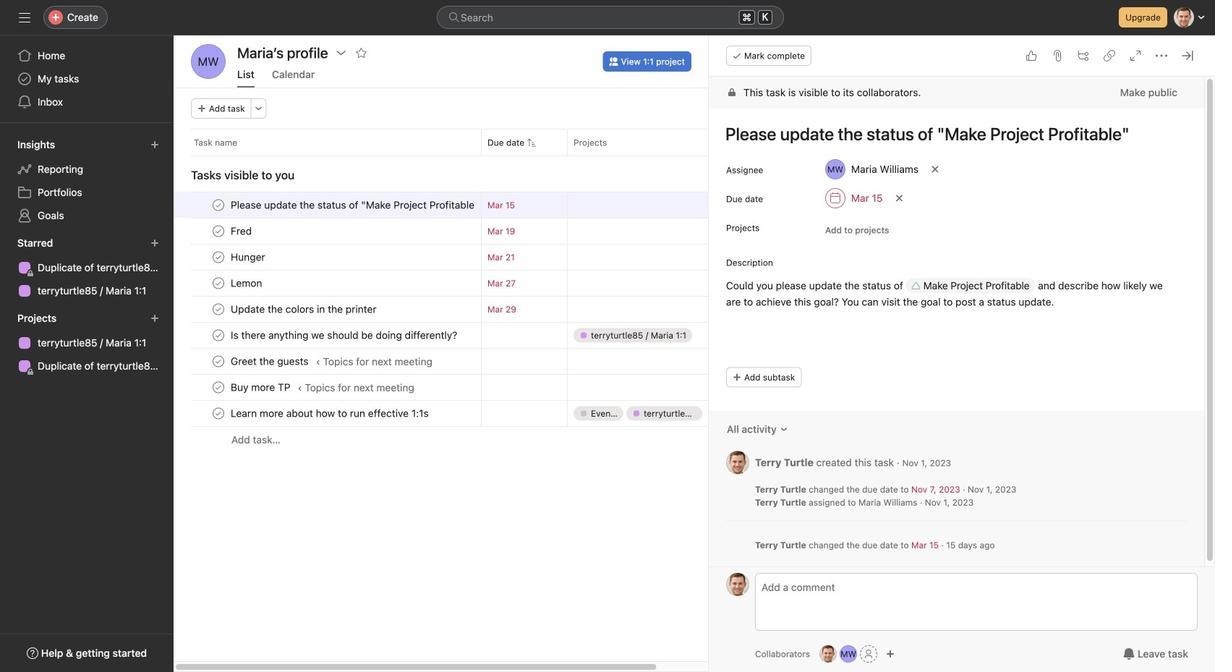 Task type: vqa. For each thing, say whether or not it's contained in the screenshot.
Projects dropdown button at the left of the page
no



Task type: locate. For each thing, give the bounding box(es) containing it.
mark complete image inside "greet the guests" cell
[[210, 353, 227, 370]]

task name text field inside hunger cell
[[228, 250, 270, 264]]

row
[[174, 129, 765, 156], [191, 155, 747, 156], [174, 192, 765, 219], [174, 218, 765, 245], [174, 244, 765, 271], [174, 270, 765, 297], [174, 296, 765, 323], [174, 322, 765, 349], [174, 348, 765, 375], [174, 374, 765, 401], [174, 400, 765, 427], [174, 426, 765, 453]]

2 mark complete image from the top
[[210, 353, 227, 370]]

1 add or remove collaborators image from the left
[[820, 645, 837, 663]]

1 task name text field from the top
[[228, 224, 256, 238]]

6 mark complete image from the top
[[210, 405, 227, 422]]

tree grid
[[174, 192, 765, 453]]

new insights image
[[151, 140, 159, 149]]

task name text field for buy more tp cell
[[228, 380, 295, 395]]

starred element
[[0, 230, 174, 305]]

7 mark complete checkbox from the top
[[210, 405, 227, 422]]

task name text field inside the update the colors in the printer cell
[[228, 302, 381, 317]]

mark complete checkbox for fred cell
[[210, 223, 227, 240]]

6 mark complete checkbox from the top
[[210, 379, 227, 396]]

add or remove collaborators image
[[886, 650, 895, 658]]

Task name text field
[[228, 198, 475, 212], [228, 250, 270, 264], [228, 276, 267, 291], [228, 302, 381, 317], [228, 406, 433, 421]]

2 mark complete checkbox from the top
[[210, 275, 227, 292]]

insights element
[[0, 132, 174, 230]]

task name text field inside buy more tp cell
[[228, 380, 295, 395]]

show options image
[[335, 47, 347, 59]]

linked projects for greet the guests cell
[[567, 348, 712, 375]]

is there anything we should be doing differently? cell
[[174, 322, 481, 349]]

task name text field inside fred cell
[[228, 224, 256, 238]]

3 task name text field from the top
[[228, 276, 267, 291]]

mark complete checkbox inside learn more about how to run effective 1:1s cell
[[210, 405, 227, 422]]

1 vertical spatial mark complete image
[[210, 353, 227, 370]]

3 mark complete image from the top
[[210, 379, 227, 396]]

task name text field inside lemon cell
[[228, 276, 267, 291]]

task name text field for mark complete checkbox in hunger cell
[[228, 250, 270, 264]]

mark complete image for please update the status of "make project profitable" cell
[[210, 196, 227, 214]]

mark complete image inside lemon cell
[[210, 275, 227, 292]]

mark complete checkbox for is there anything we should be doing differently? cell
[[210, 327, 227, 344]]

2 task name text field from the top
[[228, 250, 270, 264]]

1 mark complete checkbox from the top
[[210, 196, 227, 214]]

projects element
[[0, 305, 174, 381]]

2 vertical spatial mark complete image
[[210, 379, 227, 396]]

task name text field for mark complete option in the the update the colors in the printer cell
[[228, 302, 381, 317]]

4 mark complete image from the top
[[210, 301, 227, 318]]

task name text field inside "greet the guests" cell
[[228, 354, 313, 369]]

mark complete checkbox inside hunger cell
[[210, 249, 227, 266]]

mark complete checkbox inside the update the colors in the printer cell
[[210, 301, 227, 318]]

global element
[[0, 35, 174, 122]]

Mark complete checkbox
[[210, 196, 227, 214], [210, 275, 227, 292], [210, 301, 227, 318], [210, 327, 227, 344], [210, 353, 227, 370], [210, 379, 227, 396], [210, 405, 227, 422]]

2 task name text field from the top
[[228, 328, 462, 343]]

4 task name text field from the top
[[228, 380, 295, 395]]

please update the status of "make project profitable" dialog
[[709, 35, 1216, 672]]

1 vertical spatial mark complete checkbox
[[210, 249, 227, 266]]

task name text field for "greet the guests" cell
[[228, 354, 313, 369]]

5 task name text field from the top
[[228, 406, 433, 421]]

task name text field inside is there anything we should be doing differently? cell
[[228, 328, 462, 343]]

mark complete checkbox inside lemon cell
[[210, 275, 227, 292]]

full screen image
[[1130, 50, 1142, 62]]

mark complete image inside fred cell
[[210, 223, 227, 240]]

Task Name text field
[[716, 117, 1187, 151]]

mark complete checkbox inside please update the status of "make project profitable" cell
[[210, 196, 227, 214]]

Mark complete checkbox
[[210, 223, 227, 240], [210, 249, 227, 266]]

clear due date image
[[895, 194, 904, 203]]

mark complete image for fred cell
[[210, 223, 227, 240]]

task name text field inside learn more about how to run effective 1:1s cell
[[228, 406, 433, 421]]

mark complete image inside learn more about how to run effective 1:1s cell
[[210, 405, 227, 422]]

learn more about how to run effective 1:1s cell
[[174, 400, 481, 427]]

1 horizontal spatial add or remove collaborators image
[[840, 645, 858, 663]]

task name text field inside please update the status of "make project profitable" cell
[[228, 198, 475, 212]]

mark complete image for the update the colors in the printer cell
[[210, 301, 227, 318]]

close details image
[[1182, 50, 1194, 62]]

mark complete image inside the update the colors in the printer cell
[[210, 301, 227, 318]]

0 vertical spatial mark complete image
[[210, 196, 227, 214]]

Search tasks, projects, and more text field
[[437, 6, 784, 29]]

1 mark complete image from the top
[[210, 196, 227, 214]]

add items to starred image
[[151, 239, 159, 247]]

mark complete checkbox inside buy more tp cell
[[210, 379, 227, 396]]

0 horizontal spatial add or remove collaborators image
[[820, 645, 837, 663]]

main content
[[709, 77, 1205, 570]]

hunger cell
[[174, 244, 481, 271]]

3 task name text field from the top
[[228, 354, 313, 369]]

mark complete image inside please update the status of "make project profitable" cell
[[210, 196, 227, 214]]

mark complete checkbox for buy more tp cell
[[210, 379, 227, 396]]

mark complete image inside hunger cell
[[210, 249, 227, 266]]

add or remove collaborators image
[[820, 645, 837, 663], [840, 645, 858, 663]]

1 task name text field from the top
[[228, 198, 475, 212]]

Task name text field
[[228, 224, 256, 238], [228, 328, 462, 343], [228, 354, 313, 369], [228, 380, 295, 395]]

4 mark complete checkbox from the top
[[210, 327, 227, 344]]

task name text field for mark complete option in learn more about how to run effective 1:1s cell
[[228, 406, 433, 421]]

3 mark complete checkbox from the top
[[210, 301, 227, 318]]

add subtask image
[[1078, 50, 1090, 62]]

mark complete image inside buy more tp cell
[[210, 379, 227, 396]]

mark complete image
[[210, 196, 227, 214], [210, 353, 227, 370], [210, 379, 227, 396]]

mark complete image inside is there anything we should be doing differently? cell
[[210, 327, 227, 344]]

4 task name text field from the top
[[228, 302, 381, 317]]

None field
[[437, 6, 784, 29]]

mark complete checkbox inside fred cell
[[210, 223, 227, 240]]

mark complete image for buy more tp cell
[[210, 379, 227, 396]]

mark complete image
[[210, 223, 227, 240], [210, 249, 227, 266], [210, 275, 227, 292], [210, 301, 227, 318], [210, 327, 227, 344], [210, 405, 227, 422]]

mark complete checkbox inside "greet the guests" cell
[[210, 353, 227, 370]]

5 mark complete checkbox from the top
[[210, 353, 227, 370]]

5 mark complete image from the top
[[210, 327, 227, 344]]

2 mark complete checkbox from the top
[[210, 249, 227, 266]]

1 mark complete checkbox from the top
[[210, 223, 227, 240]]

2 add or remove collaborators image from the left
[[840, 645, 858, 663]]

linked projects for hunger cell
[[567, 244, 712, 271]]

1 mark complete image from the top
[[210, 223, 227, 240]]

mark complete image for hunger cell
[[210, 249, 227, 266]]

0 vertical spatial mark complete checkbox
[[210, 223, 227, 240]]

mark complete checkbox inside is there anything we should be doing differently? cell
[[210, 327, 227, 344]]

mark complete image for learn more about how to run effective 1:1s cell
[[210, 405, 227, 422]]

3 mark complete image from the top
[[210, 275, 227, 292]]

mark complete checkbox for "greet the guests" cell
[[210, 353, 227, 370]]

2 mark complete image from the top
[[210, 249, 227, 266]]



Task type: describe. For each thing, give the bounding box(es) containing it.
mark complete checkbox for the update the colors in the printer cell
[[210, 301, 227, 318]]

task name text field for mark complete option in the lemon cell
[[228, 276, 267, 291]]

attachments: add a file to this task, please update the status of "make project profitable" image
[[1052, 50, 1064, 62]]

new project or portfolio image
[[151, 314, 159, 323]]

greet the guests cell
[[174, 348, 481, 375]]

mark complete image for "greet the guests" cell
[[210, 353, 227, 370]]

more actions image
[[254, 104, 263, 113]]

mark complete checkbox for lemon cell
[[210, 275, 227, 292]]

task name text field for mark complete option in please update the status of "make project profitable" cell
[[228, 198, 475, 212]]

please update the status of "make project profitable" cell
[[174, 192, 481, 219]]

update the colors in the printer cell
[[174, 296, 481, 323]]

linked projects for update the colors in the printer cell
[[567, 296, 712, 323]]

linked projects for buy more tp cell
[[567, 374, 712, 401]]

remove assignee image
[[931, 165, 940, 174]]

more actions for this task image
[[1156, 50, 1168, 62]]

open user profile image
[[726, 573, 750, 596]]

mark complete checkbox for please update the status of "make project profitable" cell
[[210, 196, 227, 214]]

lemon cell
[[174, 270, 481, 297]]

linked projects for lemon cell
[[567, 270, 712, 297]]

add to starred image
[[356, 47, 367, 59]]

linked projects for fred cell
[[567, 218, 712, 245]]

main content inside please update the status of "make project profitable" dialog
[[709, 77, 1205, 570]]

copy task link image
[[1104, 50, 1116, 62]]

fred cell
[[174, 218, 481, 245]]

mark complete checkbox for learn more about how to run effective 1:1s cell
[[210, 405, 227, 422]]

task name text field for is there anything we should be doing differently? cell
[[228, 328, 462, 343]]

mark complete image for is there anything we should be doing differently? cell
[[210, 327, 227, 344]]

task name text field for fred cell
[[228, 224, 256, 238]]

hide sidebar image
[[19, 12, 30, 23]]

buy more tp cell
[[174, 374, 481, 401]]

all activity image
[[780, 425, 789, 434]]

mark complete checkbox for hunger cell
[[210, 249, 227, 266]]

open user profile image
[[726, 451, 750, 474]]

0 likes. click to like this task image
[[1026, 50, 1038, 62]]

mark complete image for lemon cell
[[210, 275, 227, 292]]



